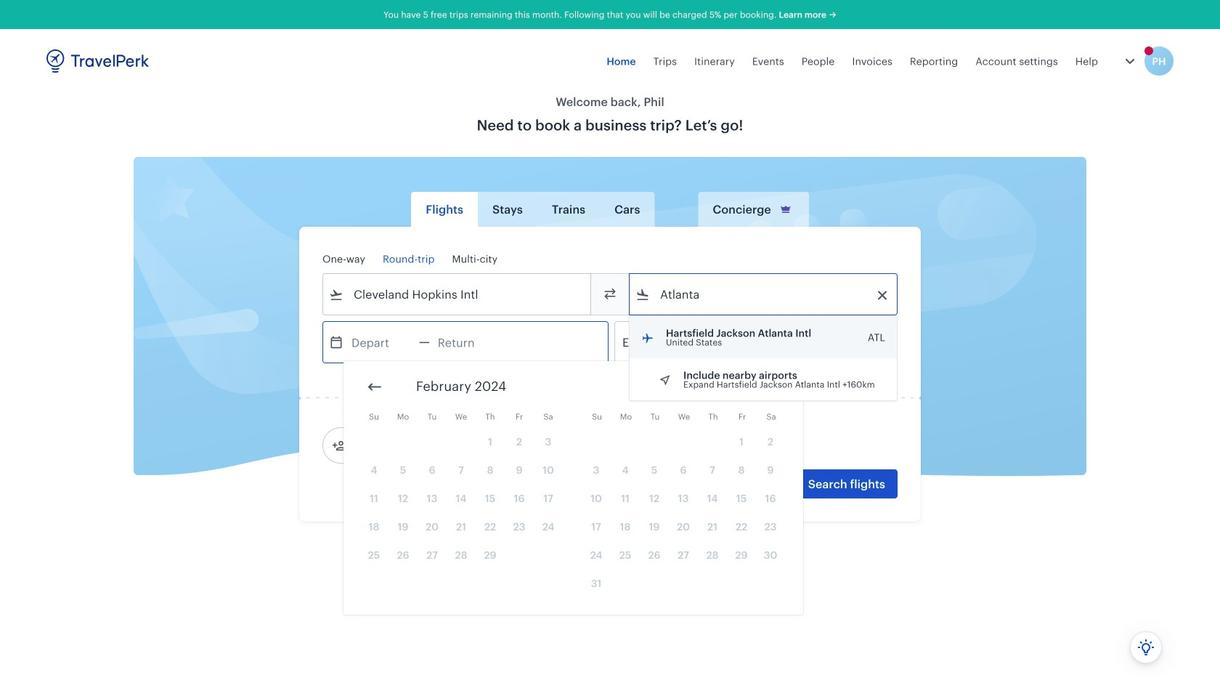 Task type: locate. For each thing, give the bounding box(es) containing it.
To search field
[[650, 283, 879, 306]]

Add first traveler search field
[[347, 434, 498, 457]]

Depart text field
[[344, 322, 419, 363]]

Return text field
[[430, 322, 506, 363]]

calendar application
[[344, 361, 1221, 615]]

From search field
[[344, 283, 572, 306]]



Task type: describe. For each thing, give the bounding box(es) containing it.
move backward to switch to the previous month. image
[[366, 378, 384, 396]]

move forward to switch to the next month. image
[[763, 378, 780, 396]]



